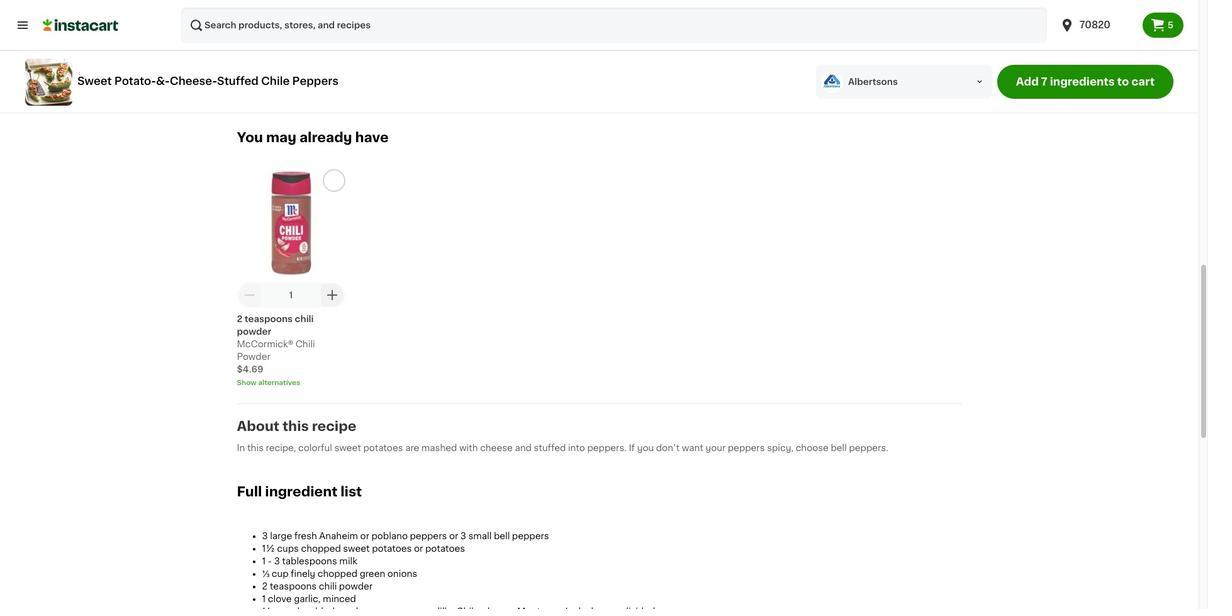 Task type: locate. For each thing, give the bounding box(es) containing it.
sweet potato-&-cheese-stuffed chile peppers
[[77, 76, 339, 86]]

0 horizontal spatial powder
[[237, 327, 271, 336]]

albertsons button
[[816, 65, 992, 99]]

bell
[[831, 443, 847, 452], [494, 532, 510, 540]]

clove
[[268, 594, 292, 603]]

1 right decrement quantity icon
[[289, 291, 293, 299]]

sweet
[[334, 443, 361, 452], [343, 544, 370, 553]]

0 vertical spatial chili
[[295, 314, 314, 323]]

2 product group from the top
[[237, 169, 345, 388]]

teaspoons up mccormick®
[[245, 314, 293, 323]]

bell right choose
[[831, 443, 847, 452]]

2 inside 3 large fresh anaheim or poblano peppers or 3 small bell peppers 1½ cups chopped sweet potatoes or potatoes 1 - 3 tablespoons milk ⅓ cup finely chopped green onions 2 teaspoons chili powder 1 clove garlic, minced
[[262, 582, 268, 591]]

powder up mccormick®
[[237, 327, 271, 336]]

1 horizontal spatial this
[[282, 420, 309, 433]]

to
[[1117, 77, 1129, 87]]

0 horizontal spatial 2
[[237, 314, 242, 323]]

or
[[360, 532, 369, 540], [449, 532, 458, 540], [414, 544, 423, 553]]

green
[[360, 569, 385, 578]]

in
[[237, 443, 245, 452]]

3 left small
[[461, 532, 466, 540]]

1 horizontal spatial bell
[[831, 443, 847, 452]]

chopped down milk
[[318, 569, 357, 578]]

into
[[568, 443, 585, 452]]

fresh
[[294, 532, 317, 540]]

1 up white, at the left top of the page
[[289, 9, 293, 18]]

this for in
[[247, 443, 264, 452]]

peppers right poblano
[[410, 532, 447, 540]]

or up onions
[[414, 544, 423, 553]]

cart
[[1132, 77, 1155, 87]]

peppers right your
[[728, 443, 765, 452]]

1 vertical spatial chopped
[[318, 569, 357, 578]]

chili up minced
[[319, 582, 337, 591]]

chopped
[[301, 544, 341, 553], [318, 569, 357, 578]]

add 7 ingredients to cart button
[[997, 65, 1174, 99]]

1 horizontal spatial 2
[[262, 582, 268, 591]]

lightly
[[292, 33, 321, 42]]

powder
[[237, 327, 271, 336], [339, 582, 373, 591]]

powder inside 2 teaspoons chili powder mccormick® chili powder $4.69 show alternatives
[[237, 327, 271, 336]]

milk
[[339, 557, 357, 566]]

instacart logo image
[[43, 18, 118, 33]]

full
[[237, 485, 262, 498]]

0 vertical spatial bell
[[831, 443, 847, 452]]

1 egg white, lightly beaten lucerne eggs, large, family pack $3.99
[[237, 33, 329, 92]]

peppers
[[292, 76, 339, 86]]

this right the in
[[247, 443, 264, 452]]

1 left -
[[262, 557, 266, 566]]

1 vertical spatial sweet
[[343, 544, 370, 553]]

1 horizontal spatial powder
[[339, 582, 373, 591]]

in this recipe, colorful sweet potatoes are mashed with cheese and stuffed into peppers. if you don't want your peppers spicy, choose bell peppers.
[[237, 443, 889, 452]]

egg
[[243, 33, 260, 42]]

1
[[289, 9, 293, 18], [237, 33, 241, 42], [289, 291, 293, 299], [262, 557, 266, 566], [262, 594, 266, 603]]

$4.69
[[237, 365, 263, 374]]

peppers. right choose
[[849, 443, 889, 452]]

0 horizontal spatial this
[[247, 443, 264, 452]]

recipe,
[[266, 443, 296, 452]]

peppers right small
[[512, 532, 549, 540]]

1 vertical spatial product group
[[237, 169, 345, 388]]

peppers. left if
[[587, 443, 627, 452]]

0 horizontal spatial 3
[[262, 532, 268, 540]]

2 increment quantity image from the top
[[325, 287, 340, 302]]

full ingredient list
[[237, 485, 362, 498]]

1 vertical spatial powder
[[339, 582, 373, 591]]

powder inside 3 large fresh anaheim or poblano peppers or 3 small bell peppers 1½ cups chopped sweet potatoes or potatoes 1 - 3 tablespoons milk ⅓ cup finely chopped green onions 2 teaspoons chili powder 1 clove garlic, minced
[[339, 582, 373, 591]]

0 vertical spatial increment quantity image
[[325, 6, 340, 21]]

0 vertical spatial this
[[282, 420, 309, 433]]

2 down ⅓
[[262, 582, 268, 591]]

chili up chili
[[295, 314, 314, 323]]

or left poblano
[[360, 532, 369, 540]]

teaspoons inside 3 large fresh anaheim or poblano peppers or 3 small bell peppers 1½ cups chopped sweet potatoes or potatoes 1 - 3 tablespoons milk ⅓ cup finely chopped green onions 2 teaspoons chili powder 1 clove garlic, minced
[[270, 582, 317, 591]]

0 vertical spatial product group
[[237, 0, 345, 107]]

chili
[[295, 314, 314, 323], [319, 582, 337, 591]]

mashed
[[422, 443, 457, 452]]

teaspoons
[[245, 314, 293, 323], [270, 582, 317, 591]]

large
[[270, 532, 292, 540]]

sweet down the "recipe"
[[334, 443, 361, 452]]

2 down decrement quantity icon
[[237, 314, 242, 323]]

3 up 1½
[[262, 532, 268, 540]]

spicy,
[[767, 443, 794, 452]]

1 vertical spatial increment quantity image
[[325, 287, 340, 302]]

anaheim
[[319, 532, 358, 540]]

1 vertical spatial teaspoons
[[270, 582, 317, 591]]

1 vertical spatial this
[[247, 443, 264, 452]]

1 inside "1 egg white, lightly beaten lucerne eggs, large, family pack $3.99"
[[237, 33, 241, 42]]

powder up minced
[[339, 582, 373, 591]]

increment quantity image
[[325, 6, 340, 21], [325, 287, 340, 302]]

sweet up milk
[[343, 544, 370, 553]]

0 horizontal spatial chili
[[295, 314, 314, 323]]

chili inside 3 large fresh anaheim or poblano peppers or 3 small bell peppers 1½ cups chopped sweet potatoes or potatoes 1 - 3 tablespoons milk ⅓ cup finely chopped green onions 2 teaspoons chili powder 1 clove garlic, minced
[[319, 582, 337, 591]]

family
[[237, 71, 266, 80]]

pack
[[268, 71, 290, 80]]

don't
[[656, 443, 680, 452]]

finely
[[291, 569, 315, 578]]

peppers
[[728, 443, 765, 452], [410, 532, 447, 540], [512, 532, 549, 540]]

1 horizontal spatial chili
[[319, 582, 337, 591]]

decrement quantity image
[[242, 287, 257, 302]]

teaspoons down finely at the left bottom
[[270, 582, 317, 591]]

show alternatives button
[[237, 378, 345, 388]]

bell right small
[[494, 532, 510, 540]]

product group
[[237, 0, 345, 107], [237, 169, 345, 388]]

sweet inside 3 large fresh anaheim or poblano peppers or 3 small bell peppers 1½ cups chopped sweet potatoes or potatoes 1 - 3 tablespoons milk ⅓ cup finely chopped green onions 2 teaspoons chili powder 1 clove garlic, minced
[[343, 544, 370, 553]]

3
[[262, 532, 268, 540], [461, 532, 466, 540], [274, 557, 280, 566]]

peppers.
[[587, 443, 627, 452], [849, 443, 889, 452]]

0 horizontal spatial or
[[360, 532, 369, 540]]

this up recipe,
[[282, 420, 309, 433]]

show
[[237, 379, 257, 386]]

powder
[[237, 352, 270, 361]]

Search field
[[181, 8, 1047, 43]]

1 horizontal spatial peppers
[[512, 532, 549, 540]]

teaspoons inside 2 teaspoons chili powder mccormick® chili powder $4.69 show alternatives
[[245, 314, 293, 323]]

garlic,
[[294, 594, 321, 603]]

poblano
[[372, 532, 408, 540]]

0 horizontal spatial peppers.
[[587, 443, 627, 452]]

cups
[[277, 544, 299, 553]]

0 vertical spatial 2
[[237, 314, 242, 323]]

and
[[515, 443, 532, 452]]

2 horizontal spatial peppers
[[728, 443, 765, 452]]

3 right -
[[274, 557, 280, 566]]

1 horizontal spatial or
[[414, 544, 423, 553]]

or left small
[[449, 532, 458, 540]]

1 horizontal spatial peppers.
[[849, 443, 889, 452]]

0 vertical spatial powder
[[237, 327, 271, 336]]

1 vertical spatial 2
[[262, 582, 268, 591]]

0 horizontal spatial bell
[[494, 532, 510, 540]]

1 left egg
[[237, 33, 241, 42]]

you
[[637, 443, 654, 452]]

70820 button
[[1060, 8, 1135, 43]]

eggs,
[[275, 58, 300, 67]]

0 horizontal spatial peppers
[[410, 532, 447, 540]]

increment quantity image for decrement quantity icon
[[325, 287, 340, 302]]

1 left clove
[[262, 594, 266, 603]]

1 vertical spatial bell
[[494, 532, 510, 540]]

tablespoons
[[282, 557, 337, 566]]

chopped up the tablespoons
[[301, 544, 341, 553]]

stuffed
[[217, 76, 259, 86]]

None search field
[[181, 8, 1047, 43]]

onions
[[388, 569, 417, 578]]

1 peppers. from the left
[[587, 443, 627, 452]]

with
[[459, 443, 478, 452]]

2
[[237, 314, 242, 323], [262, 582, 268, 591]]

0 vertical spatial teaspoons
[[245, 314, 293, 323]]

1 increment quantity image from the top
[[325, 6, 340, 21]]

about
[[237, 420, 279, 433]]

stuffed
[[534, 443, 566, 452]]

mccormick®
[[237, 340, 293, 348]]

potatoes
[[363, 443, 403, 452], [372, 544, 412, 553], [425, 544, 465, 553]]

this
[[282, 420, 309, 433], [247, 443, 264, 452]]

1 vertical spatial chili
[[319, 582, 337, 591]]

recipe
[[312, 420, 356, 433]]

ingredients
[[1050, 77, 1115, 87]]

list
[[341, 485, 362, 498]]



Task type: describe. For each thing, give the bounding box(es) containing it.
cheese-
[[170, 76, 217, 86]]

chili inside 2 teaspoons chili powder mccormick® chili powder $4.69 show alternatives
[[295, 314, 314, 323]]

2 horizontal spatial 3
[[461, 532, 466, 540]]

choose
[[796, 443, 829, 452]]

ingredient
[[265, 485, 338, 498]]

2 horizontal spatial or
[[449, 532, 458, 540]]

want
[[682, 443, 703, 452]]

bell inside 3 large fresh anaheim or poblano peppers or 3 small bell peppers 1½ cups chopped sweet potatoes or potatoes 1 - 3 tablespoons milk ⅓ cup finely chopped green onions 2 teaspoons chili powder 1 clove garlic, minced
[[494, 532, 510, 540]]

cheese
[[480, 443, 513, 452]]

lucerne
[[237, 58, 273, 67]]

potato-
[[114, 76, 156, 86]]

3 large fresh anaheim or poblano peppers or 3 small bell peppers 1½ cups chopped sweet potatoes or potatoes 1 - 3 tablespoons milk ⅓ cup finely chopped green onions 2 teaspoons chili powder 1 clove garlic, minced
[[262, 532, 549, 603]]

this for about
[[282, 420, 309, 433]]

alternatives
[[258, 379, 300, 386]]

are
[[405, 443, 419, 452]]

albertsons
[[848, 77, 898, 86]]

2 peppers. from the left
[[849, 443, 889, 452]]

-
[[268, 557, 272, 566]]

colorful
[[298, 443, 332, 452]]

&-
[[156, 76, 170, 86]]

⅓
[[262, 569, 269, 578]]

5 button
[[1143, 13, 1184, 38]]

large,
[[302, 58, 329, 67]]

if
[[629, 443, 635, 452]]

white,
[[262, 33, 290, 42]]

2 teaspoons chili powder mccormick® chili powder $4.69 show alternatives
[[237, 314, 315, 386]]

decrement quantity image
[[242, 6, 257, 21]]

small
[[469, 532, 492, 540]]

beaten
[[237, 46, 269, 55]]

about this recipe
[[237, 420, 356, 433]]

minced
[[323, 594, 356, 603]]

$3.99
[[237, 84, 263, 92]]

chili
[[296, 340, 315, 348]]

your
[[706, 443, 726, 452]]

add 7 ingredients to cart
[[1016, 77, 1155, 87]]

increment quantity image for decrement quantity image
[[325, 6, 340, 21]]

5
[[1168, 21, 1174, 30]]

0 vertical spatial sweet
[[334, 443, 361, 452]]

1½
[[262, 544, 275, 553]]

1 horizontal spatial 3
[[274, 557, 280, 566]]

sweet
[[77, 76, 112, 86]]

2 inside 2 teaspoons chili powder mccormick® chili powder $4.69 show alternatives
[[237, 314, 242, 323]]

cup
[[272, 569, 289, 578]]

70820
[[1080, 20, 1111, 30]]

chile
[[261, 76, 290, 86]]

albertsons image
[[821, 71, 843, 93]]

add
[[1016, 77, 1039, 87]]

0 vertical spatial chopped
[[301, 544, 341, 553]]

70820 button
[[1052, 8, 1143, 43]]

1 product group from the top
[[237, 0, 345, 107]]

7
[[1041, 77, 1048, 87]]



Task type: vqa. For each thing, say whether or not it's contained in the screenshot.
lb
no



